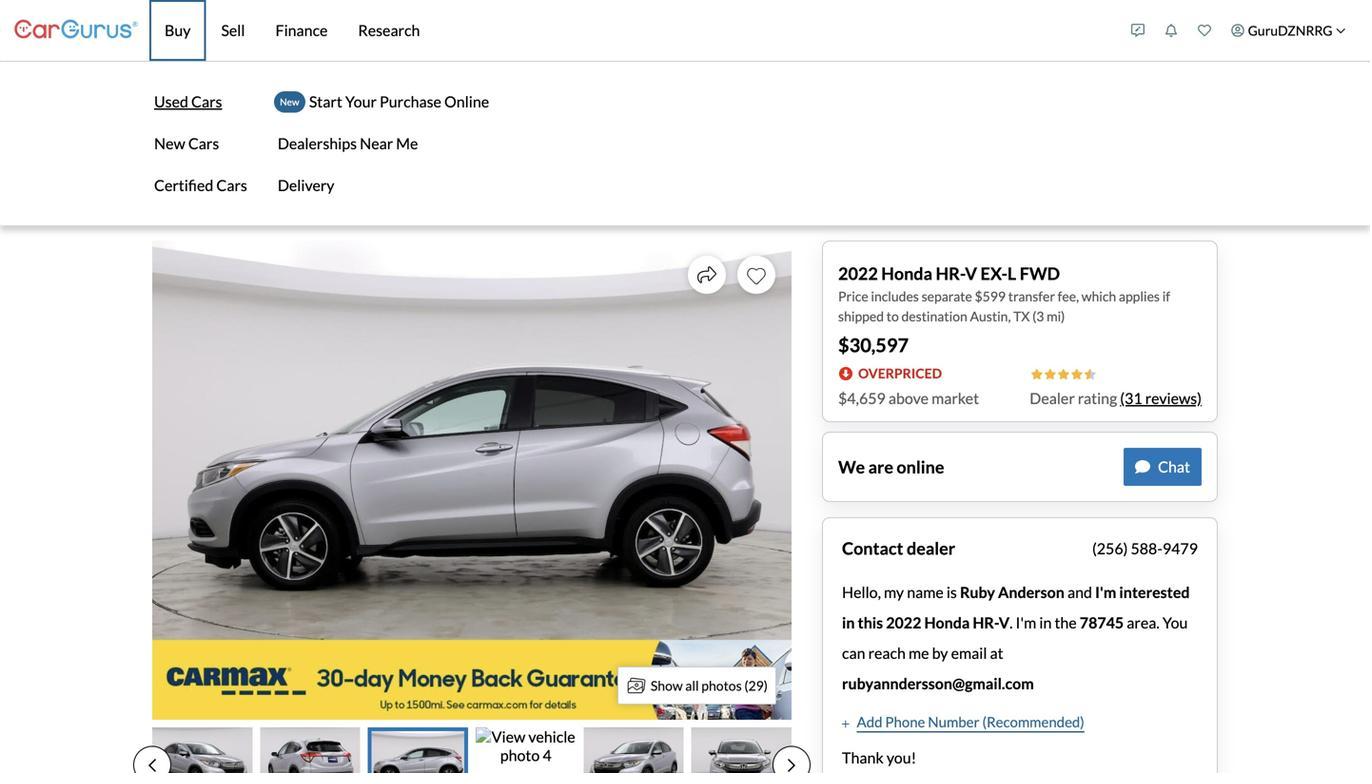 Task type: vqa. For each thing, say whether or not it's contained in the screenshot.
"HR-" to the left
yes



Task type: locate. For each thing, give the bounding box(es) containing it.
2022 for ex-
[[838, 263, 878, 284]]

show all photos (29) link
[[617, 667, 776, 705]]

start
[[309, 92, 342, 111]]

contact
[[842, 538, 903, 559]]

new down used
[[154, 134, 185, 153]]

menu
[[150, 81, 251, 206], [274, 81, 493, 206]]

my
[[884, 583, 904, 602]]

0 vertical spatial honda
[[881, 263, 933, 284]]

menu bar containing buy
[[0, 0, 1370, 226]]

1 vertical spatial hr-
[[973, 614, 999, 632]]

all results link
[[152, 172, 223, 214]]

l
[[1008, 263, 1016, 284]]

(256)
[[1092, 540, 1128, 558]]

honda
[[881, 263, 933, 284], [924, 614, 970, 632]]

open notifications image
[[1165, 24, 1178, 37]]

0 vertical spatial hr-
[[936, 263, 965, 284]]

1 vertical spatial honda
[[924, 614, 970, 632]]

ex-
[[981, 263, 1008, 284]]

menu containing start your purchase online
[[274, 81, 493, 206]]

add phone number (recommended)
[[857, 714, 1085, 731]]

0 vertical spatial 2022
[[838, 263, 878, 284]]

(31
[[1120, 389, 1142, 408]]

used
[[154, 92, 188, 111]]

reviews)
[[1145, 389, 1202, 408]]

fee,
[[1058, 288, 1079, 304]]

dealer
[[907, 538, 955, 559]]

research
[[358, 21, 420, 39]]

1 vertical spatial i'm
[[1016, 614, 1036, 632]]

0 vertical spatial new
[[280, 96, 299, 108]]

cargurus logo homepage link link
[[14, 3, 138, 58]]

show
[[651, 678, 683, 694]]

0 horizontal spatial in
[[842, 614, 855, 632]]

new cars
[[154, 134, 219, 153]]

(recommended)
[[982, 714, 1085, 731]]

new inside new cars link
[[154, 134, 185, 153]]

hr- left '.'
[[973, 614, 999, 632]]

i'm interested in this
[[842, 583, 1190, 632]]

separate
[[922, 288, 972, 304]]

2022 up price
[[838, 263, 878, 284]]

saved cars image
[[1198, 24, 1211, 37]]

at
[[990, 644, 1003, 663]]

finance button
[[260, 0, 343, 61]]

tab list
[[133, 728, 811, 774]]

hr- up separate
[[936, 263, 965, 284]]

0 horizontal spatial i'm
[[1016, 614, 1036, 632]]

are
[[868, 457, 893, 478]]

1 in from the left
[[842, 614, 855, 632]]

view vehicle photo 2 image
[[260, 728, 360, 774]]

v up at
[[999, 614, 1010, 632]]

price
[[838, 288, 868, 304]]

dealerships
[[278, 134, 357, 153]]

2022 honda hr-v . i'm in the 78745
[[886, 614, 1124, 632]]

thank
[[842, 749, 884, 767]]

1 horizontal spatial v
[[999, 614, 1010, 632]]

view vehicle photo 3 image
[[368, 728, 468, 774]]

0 vertical spatial cars
[[191, 92, 222, 111]]

0 horizontal spatial 2022
[[838, 263, 878, 284]]

i'm right '.'
[[1016, 614, 1036, 632]]

0 horizontal spatial new
[[154, 134, 185, 153]]

new cars link
[[150, 123, 251, 165]]

1 horizontal spatial hr-
[[973, 614, 999, 632]]

1 vertical spatial v
[[999, 614, 1010, 632]]

buy
[[165, 21, 191, 39]]

cargurus logo homepage link image
[[14, 3, 138, 58]]

hr-
[[936, 263, 965, 284], [973, 614, 999, 632]]

2022 down my
[[886, 614, 921, 632]]

delivery link
[[274, 165, 493, 206]]

$4,659
[[838, 389, 886, 408]]

above
[[889, 389, 929, 408]]

anderson
[[998, 583, 1065, 602]]

0 vertical spatial v
[[965, 263, 977, 284]]

includes
[[871, 288, 919, 304]]

(29)
[[744, 678, 768, 694]]

1 horizontal spatial in
[[1039, 614, 1052, 632]]

gurudznrrg
[[1248, 22, 1333, 39]]

menu bar
[[0, 0, 1370, 226]]

0 vertical spatial i'm
[[1095, 583, 1116, 602]]

0 horizontal spatial menu
[[150, 81, 251, 206]]

1 horizontal spatial i'm
[[1095, 583, 1116, 602]]

new left start
[[280, 96, 299, 108]]

certified cars link
[[150, 165, 251, 206]]

1 vertical spatial cars
[[188, 134, 219, 153]]

rubyanndersson@gmail.com
[[842, 675, 1034, 693]]

finance
[[275, 21, 328, 39]]

email
[[951, 644, 987, 663]]

0 horizontal spatial v
[[965, 263, 977, 284]]

588-
[[1131, 540, 1163, 558]]

hr- inside 2022 honda hr-v ex-l fwd price includes separate $599 transfer fee, which applies if shipped to destination austin, tx (3 mi) $30,597
[[936, 263, 965, 284]]

prev page image
[[148, 758, 156, 773]]

in left the the
[[1039, 614, 1052, 632]]

0 horizontal spatial hr-
[[936, 263, 965, 284]]

in
[[842, 614, 855, 632], [1039, 614, 1052, 632]]

honda down is
[[924, 614, 970, 632]]

we are online
[[838, 457, 944, 478]]

honda inside 2022 honda hr-v ex-l fwd price includes separate $599 transfer fee, which applies if shipped to destination austin, tx (3 mi) $30,597
[[881, 263, 933, 284]]

in left this
[[842, 614, 855, 632]]

austin,
[[970, 308, 1011, 324]]

2 menu from the left
[[274, 81, 493, 206]]

i'm
[[1095, 583, 1116, 602], [1016, 614, 1036, 632]]

mi)
[[1047, 308, 1065, 324]]

.
[[1010, 614, 1013, 632]]

1 horizontal spatial menu
[[274, 81, 493, 206]]

new
[[280, 96, 299, 108], [154, 134, 185, 153]]

$599
[[975, 288, 1006, 304]]

1 menu from the left
[[150, 81, 251, 206]]

honda up includes
[[881, 263, 933, 284]]

$30,597
[[838, 334, 909, 357]]

chat
[[1158, 458, 1190, 476]]

cars
[[191, 92, 222, 111], [188, 134, 219, 153], [216, 176, 247, 195]]

i'm right and
[[1095, 583, 1116, 602]]

chevron down image
[[1336, 25, 1346, 35]]

1 vertical spatial new
[[154, 134, 185, 153]]

near
[[360, 134, 393, 153]]

1 vertical spatial 2022
[[886, 614, 921, 632]]

contact dealer
[[842, 538, 955, 559]]

2022 inside 2022 honda hr-v ex-l fwd price includes separate $599 transfer fee, which applies if shipped to destination austin, tx (3 mi) $30,597
[[838, 263, 878, 284]]

1 horizontal spatial 2022
[[886, 614, 921, 632]]

1 horizontal spatial new
[[280, 96, 299, 108]]

2 vertical spatial cars
[[216, 176, 247, 195]]

your
[[345, 92, 377, 111]]

(3
[[1032, 308, 1044, 324]]

online
[[444, 92, 489, 111]]

gurudznrrg menu
[[1122, 4, 1356, 57]]

v inside 2022 honda hr-v ex-l fwd price includes separate $599 transfer fee, which applies if shipped to destination austin, tx (3 mi) $30,597
[[965, 263, 977, 284]]

dealer rating (31 reviews)
[[1030, 389, 1202, 408]]

add a car review image
[[1132, 24, 1145, 37]]

(256) 588-9479
[[1092, 540, 1198, 558]]

2022
[[838, 263, 878, 284], [886, 614, 921, 632]]

v left ex-
[[965, 263, 977, 284]]

sell button
[[206, 0, 260, 61]]

i'm inside the i'm interested in this
[[1095, 583, 1116, 602]]

all
[[685, 678, 699, 694]]

add phone number (recommended) button
[[842, 712, 1085, 733]]



Task type: describe. For each thing, give the bounding box(es) containing it.
user icon image
[[1231, 24, 1245, 37]]

plus image
[[842, 720, 849, 729]]

cars for certified cars
[[216, 176, 247, 195]]

in inside the i'm interested in this
[[842, 614, 855, 632]]

advertisement region
[[339, 62, 1031, 147]]

gurudznrrg button
[[1221, 4, 1356, 57]]

chat button
[[1124, 448, 1202, 486]]

show all photos (29)
[[651, 678, 768, 694]]

transfer
[[1008, 288, 1055, 304]]

photos
[[702, 678, 742, 694]]

we
[[838, 457, 865, 478]]

you!
[[887, 749, 916, 767]]

name
[[907, 583, 944, 602]]

all results
[[164, 184, 223, 200]]

v for ex-
[[965, 263, 977, 284]]

menu containing used cars
[[150, 81, 251, 206]]

which
[[1082, 288, 1116, 304]]

area. you can reach me by email at
[[842, 614, 1188, 663]]

by
[[932, 644, 948, 663]]

phone
[[885, 714, 925, 731]]

chevron double left image
[[152, 187, 161, 197]]

(31 reviews) button
[[1120, 387, 1202, 410]]

fwd
[[1020, 263, 1060, 284]]

share image
[[697, 265, 717, 285]]

reach
[[868, 644, 906, 663]]

honda for .
[[924, 614, 970, 632]]

vehicle full photo image
[[152, 241, 792, 720]]

delivery
[[278, 176, 334, 195]]

applies
[[1119, 288, 1160, 304]]

destination
[[902, 308, 967, 324]]

v for .
[[999, 614, 1010, 632]]

new for new cars
[[154, 134, 185, 153]]

overpriced
[[858, 365, 942, 382]]

comment image
[[1135, 460, 1150, 475]]

gurudznrrg menu item
[[1221, 4, 1356, 57]]

2 in from the left
[[1039, 614, 1052, 632]]

cars for new cars
[[188, 134, 219, 153]]

start your purchase online
[[309, 92, 489, 111]]

dealer
[[1030, 389, 1075, 408]]

view vehicle photo 5 image
[[584, 728, 684, 774]]

me
[[909, 644, 929, 663]]

can
[[842, 644, 865, 663]]

hello,
[[842, 583, 881, 602]]

if
[[1162, 288, 1170, 304]]

thank you!
[[842, 749, 916, 767]]

view vehicle photo 1 image
[[152, 728, 252, 774]]

all
[[164, 184, 180, 200]]

used cars link
[[150, 81, 251, 123]]

dealerships near me
[[278, 134, 418, 153]]

certified cars
[[154, 176, 247, 195]]

purchase
[[380, 92, 441, 111]]

honda for ex-
[[881, 263, 933, 284]]

the
[[1055, 614, 1077, 632]]

used cars
[[154, 92, 222, 111]]

is
[[947, 583, 957, 602]]

ruby
[[960, 583, 995, 602]]

me
[[396, 134, 418, 153]]

number
[[928, 714, 980, 731]]

dealerships near me link
[[274, 123, 493, 165]]

new for new
[[280, 96, 299, 108]]

$4,659 above market
[[838, 389, 979, 408]]

sell
[[221, 21, 245, 39]]

certified
[[154, 176, 213, 195]]

hr- for .
[[973, 614, 999, 632]]

tx
[[1013, 308, 1030, 324]]

this
[[858, 614, 883, 632]]

view vehicle photo 4 image
[[476, 728, 576, 774]]

interested
[[1119, 583, 1190, 602]]

hello, my name is ruby anderson and
[[842, 583, 1095, 602]]

hr- for ex-
[[936, 263, 965, 284]]

cars for used cars
[[191, 92, 222, 111]]

shipped
[[838, 308, 884, 324]]

area.
[[1127, 614, 1160, 632]]

2022 for .
[[886, 614, 921, 632]]

9479
[[1163, 540, 1198, 558]]

online
[[897, 457, 944, 478]]

next page image
[[788, 758, 795, 773]]

2022 honda hr-v ex-l fwd price includes separate $599 transfer fee, which applies if shipped to destination austin, tx (3 mi) $30,597
[[838, 263, 1170, 357]]

view vehicle photo 6 image
[[691, 728, 792, 774]]

to
[[887, 308, 899, 324]]

research button
[[343, 0, 435, 61]]

buy button
[[149, 0, 206, 61]]



